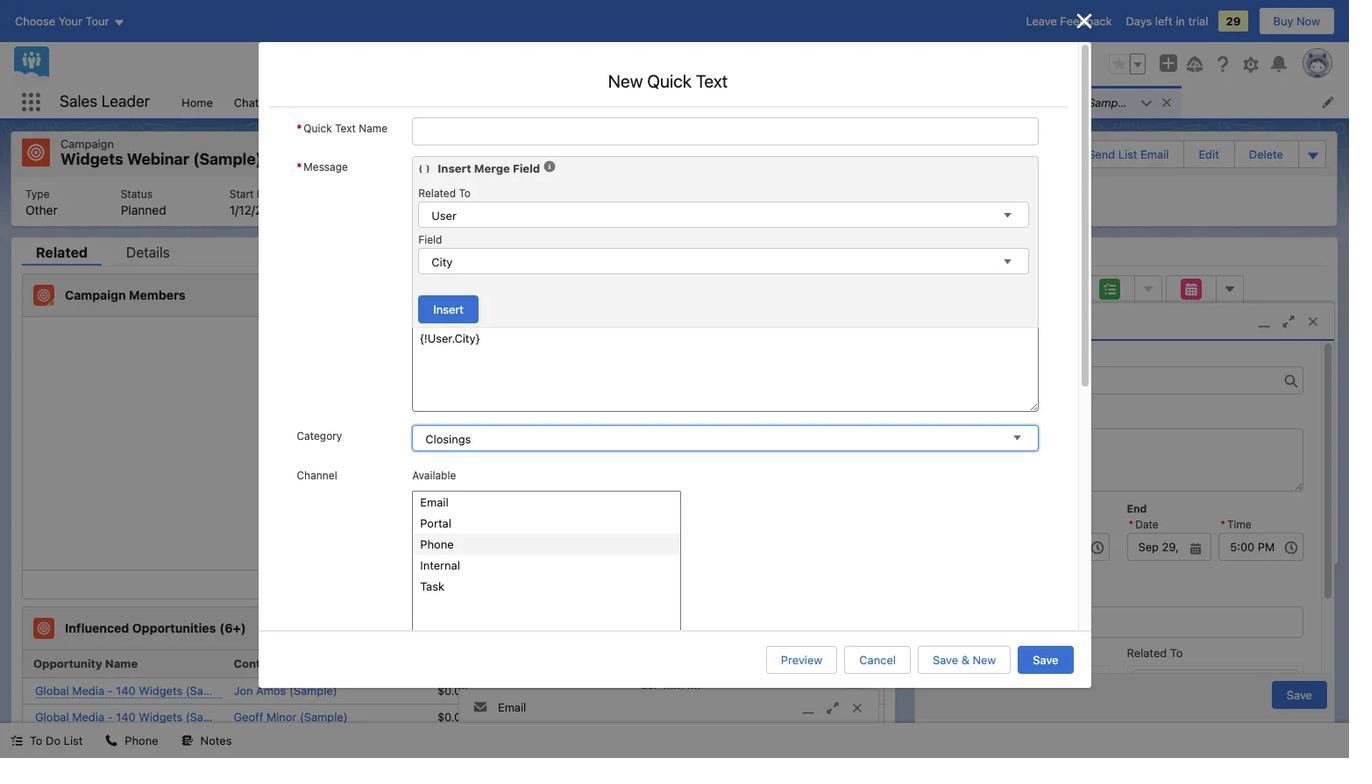 Task type: describe. For each thing, give the bounding box(es) containing it.
minor
[[267, 711, 297, 725]]

* left message
[[297, 161, 302, 174]]

& for save
[[962, 654, 970, 668]]

white
[[271, 737, 302, 751]]

status planned
[[121, 187, 166, 217]]

Enter a greeting, note, or an answer to a question... text field
[[413, 328, 1040, 412]]

- for global media - 140 widgets (sample) geoff minor (sample)
[[108, 710, 113, 724]]

left
[[1156, 14, 1173, 28]]

inverse image
[[1074, 11, 1095, 32]]

* for widgets
[[982, 95, 987, 109]]

preview
[[781, 654, 823, 668]]

phone
[[125, 734, 158, 748]]

show all activities button
[[1060, 497, 1187, 525]]

* for time
[[1221, 518, 1226, 532]]

(sample) down contact name element
[[289, 684, 337, 698]]

0 horizontal spatial opportunities
[[132, 621, 216, 636]]

email link
[[460, 690, 879, 728]]

sarah
[[780, 95, 810, 109]]

opportunity name
[[33, 657, 138, 671]]

text default image up related to user
[[419, 163, 431, 175]]

influenced opportunities (6+)
[[65, 621, 246, 636]]

members
[[129, 287, 186, 302]]

(sample) down global media - 140 widgets (sample) geoff minor (sample)
[[186, 736, 234, 750]]

meeting link
[[916, 304, 1335, 341]]

webinar for campaign widgets webinar (sample)
[[127, 150, 189, 168]]

upcoming & overdue button
[[919, 369, 1327, 397]]

upcoming
[[946, 376, 1004, 390]]

campaign for widgets
[[61, 137, 114, 151]]

global media - 140 widgets (sample) link for global media - 140 widgets (sample) geoff minor (sample)
[[35, 710, 234, 725]]

what's
[[1012, 457, 1047, 471]]

jon amos (sample) link
[[234, 684, 337, 698]]

dashboards link
[[357, 86, 442, 118]]

save for "save" 'button' within meeting dialog
[[1288, 688, 1313, 702]]

group containing *
[[1128, 518, 1212, 561]]

started
[[982, 423, 1020, 437]]

quick text name
[[304, 122, 388, 135]]

widgets for global media - 140 widgets (sample) geoff minor (sample)
[[139, 710, 183, 724]]

(sample) right white
[[305, 737, 353, 751]]

text default image for phone
[[106, 735, 118, 748]]

merge
[[474, 161, 510, 175]]

(sample) left |
[[847, 95, 894, 109]]

related for related
[[36, 244, 88, 260]]

show.
[[1149, 406, 1180, 420]]

(sample) inside campaign widgets webinar (sample)
[[193, 150, 262, 168]]

end
[[1128, 503, 1148, 516]]

trial
[[1189, 14, 1209, 28]]

influenced
[[65, 621, 129, 636]]

city
[[432, 255, 453, 269]]

user button
[[419, 202, 1030, 228]]

0 vertical spatial view all link
[[1284, 336, 1328, 364]]

related to user
[[419, 187, 471, 223]]

$0.00 for global media - 140 widgets (sample) jon amos (sample)
[[438, 684, 469, 698]]

do
[[46, 734, 61, 748]]

feedback
[[1061, 14, 1113, 28]]

geoff
[[234, 711, 263, 725]]

global media - 140 widgets (sample) link for global media - 140 widgets (sample) carole white (sample)
[[35, 736, 234, 751]]

and
[[1234, 423, 1253, 437]]

a
[[1195, 423, 1202, 437]]

0 horizontal spatial new
[[609, 71, 643, 91]]

campaign for members
[[65, 287, 126, 302]]

insert button
[[419, 295, 479, 324]]

days
[[1127, 14, 1153, 28]]

in
[[1176, 14, 1186, 28]]

planned
[[121, 202, 166, 217]]

related for related to
[[1128, 646, 1168, 660]]

opportunity name element
[[23, 650, 227, 679]]

activity
[[932, 244, 985, 260]]

refresh • expand all • view all
[[1162, 343, 1327, 357]]

date for start date 1/12/2024
[[257, 187, 280, 200]]

• up expand
[[1231, 312, 1236, 326]]

change
[[969, 457, 1008, 471]]

• down email
[[1276, 343, 1281, 357]]

text default image right merge
[[544, 160, 556, 172]]

meeting
[[954, 314, 997, 328]]

leave
[[1027, 14, 1058, 28]]

30
[[1110, 312, 1124, 326]]

carole white (sample) link
[[234, 737, 353, 751]]

expand
[[1216, 343, 1255, 357]]

name inside meeting dialog
[[933, 646, 964, 660]]

widgets for global media - 140 widgets (sample) jon amos (sample)
[[139, 684, 183, 698]]

0 vertical spatial save button
[[1019, 646, 1074, 675]]

text default image for to do list
[[11, 735, 23, 748]]

delete
[[1250, 147, 1284, 161]]

0 horizontal spatial list
[[64, 734, 83, 748]]

forecasts link
[[284, 86, 357, 118]]

dashboards
[[368, 95, 432, 109]]

insert for insert
[[434, 302, 464, 316]]

activities inside upcoming & overdue no activities to show. get started by sending an email, scheduling a task, and more.
[[1085, 406, 1133, 420]]

|
[[898, 95, 902, 109]]

save button inside meeting dialog
[[1273, 681, 1328, 709]]

$0.00 for global media - 140 widgets (sample) geoff minor (sample)
[[438, 711, 469, 725]]

chatter
[[234, 95, 274, 109]]

days left in trial
[[1127, 14, 1209, 28]]

leave feedback
[[1027, 14, 1113, 28]]

to inside related to user
[[459, 187, 471, 200]]

to left change
[[953, 457, 966, 471]]

to inside button
[[30, 734, 43, 748]]

* date
[[1129, 518, 1159, 532]]

- for global media - 140 widgets (sample) carole white (sample)
[[108, 736, 113, 750]]

1 horizontal spatial activities
[[1180, 312, 1228, 326]]

cancel button
[[845, 646, 911, 675]]

edit
[[1200, 147, 1220, 161]]

0 vertical spatial field
[[513, 161, 541, 175]]

global media - 140 widgets (sample) geoff minor (sample)
[[35, 710, 348, 725]]

name down the dashboards
[[359, 122, 388, 135]]

global media - 140 widgets (sample) link for global media - 140 widgets (sample) jon amos (sample)
[[35, 684, 234, 699]]

related for related to user
[[419, 187, 456, 200]]

days
[[1127, 312, 1152, 326]]

related to
[[1128, 646, 1184, 660]]

try
[[1090, 457, 1105, 471]]

filters: last 30 days • all activities • list email
[[1045, 312, 1289, 326]]

$15,000.00 for geoff minor (sample)
[[642, 711, 701, 725]]

no
[[1067, 406, 1082, 420]]

• left expand
[[1207, 343, 1212, 357]]

start date 1/12/2024
[[230, 187, 285, 217]]

search...
[[507, 57, 553, 71]]

upcoming & overdue no activities to show. get started by sending an email, scheduling a task, and more.
[[946, 376, 1287, 437]]

activities
[[1123, 504, 1172, 518]]

shown,
[[1050, 457, 1087, 471]]

revenue share element
[[431, 650, 635, 679]]

& for upcoming
[[1007, 376, 1015, 390]]

email inside button
[[1141, 147, 1170, 161]]

0 horizontal spatial email
[[498, 701, 527, 715]]

meeting dialog
[[915, 303, 1336, 743]]

reports link
[[465, 86, 528, 118]]

jon
[[234, 684, 253, 698]]

media for global media - 140 widgets (sample) geoff minor (sample)
[[72, 710, 104, 724]]

* time
[[1221, 518, 1252, 532]]

0 vertical spatial view
[[1285, 343, 1311, 357]]

(sample) up global media - 140 widgets (sample) geoff minor (sample)
[[186, 684, 234, 698]]

2 horizontal spatial list
[[1239, 312, 1258, 326]]

campaign widgets webinar (sample)
[[61, 137, 262, 168]]

2 list item from the left
[[971, 86, 1182, 118]]

* down forecasts
[[297, 122, 302, 135]]

text default image inside list item
[[1161, 96, 1174, 109]]

save & new button
[[918, 646, 1012, 675]]

new quick text
[[609, 71, 728, 91]]

(sample) up carole white (sample) link
[[300, 711, 348, 725]]

text default image right lead
[[951, 96, 963, 109]]

last
[[1084, 312, 1107, 326]]

amos
[[256, 684, 286, 698]]

1 vertical spatial quick
[[304, 122, 332, 135]]

channel
[[297, 469, 337, 482]]

notes button
[[171, 724, 242, 759]]

description
[[933, 409, 994, 423]]



Task type: locate. For each thing, give the bounding box(es) containing it.
140 for global media - 140 widgets (sample) carole white (sample)
[[116, 736, 136, 750]]

activities up refresh
[[1180, 312, 1228, 326]]

1 vertical spatial insert
[[434, 302, 464, 316]]

0 vertical spatial &
[[1007, 376, 1015, 390]]

list left email
[[1239, 312, 1258, 326]]

text default image inside notes button
[[181, 735, 194, 748]]

2 horizontal spatial save
[[1288, 688, 1313, 702]]

widgets for global media - 140 widgets (sample) carole white (sample)
[[139, 736, 183, 750]]

text default image up send list email button
[[1161, 96, 1174, 109]]

1 $15,000.00 from the top
[[642, 684, 701, 698]]

media for global media - 140 widgets (sample) carole white (sample)
[[72, 736, 104, 750]]

text default image
[[951, 96, 963, 109], [544, 160, 556, 172], [419, 163, 431, 175], [181, 735, 194, 748]]

0 vertical spatial related
[[419, 187, 456, 200]]

- inside global media - 140 widgets (sample) jon amos (sample)
[[108, 684, 113, 698]]

widgets inside global media - 140 widgets (sample) jon amos (sample)
[[139, 684, 183, 698]]

0 vertical spatial global
[[35, 684, 69, 698]]

date up 1/12/2024
[[257, 187, 280, 200]]

global inside global media - 140 widgets (sample) geoff minor (sample)
[[35, 710, 69, 724]]

opportunities left (6+)
[[132, 621, 216, 636]]

forecasts
[[295, 95, 347, 109]]

time
[[1228, 518, 1252, 532]]

global media - 140 widgets (sample) carole white (sample)
[[35, 736, 353, 751]]

list containing home
[[171, 86, 1350, 118]]

to down location text field
[[1171, 646, 1184, 660]]

notes
[[201, 734, 232, 748]]

1 horizontal spatial text
[[696, 71, 728, 91]]

* left time
[[1221, 518, 1226, 532]]

global media - 140 widgets (sample) link down opportunity name element
[[35, 684, 234, 699]]

view
[[1285, 343, 1311, 357], [433, 578, 458, 592]]

1 vertical spatial global media - 140 widgets (sample) link
[[35, 710, 234, 725]]

0 vertical spatial media
[[72, 684, 104, 698]]

edit button
[[1185, 141, 1234, 167]]

global down the opportunity
[[35, 684, 69, 698]]

1 global from the top
[[35, 684, 69, 698]]

group down end
[[1128, 518, 1212, 561]]

* right lead
[[982, 95, 987, 109]]

1 vertical spatial text
[[335, 122, 356, 135]]

2 vertical spatial media
[[72, 736, 104, 750]]

to down insert merge field
[[459, 187, 471, 200]]

1 vertical spatial date
[[1136, 518, 1159, 532]]

None text field
[[1128, 533, 1212, 561]]

group down "days"
[[1110, 54, 1146, 75]]

140 inside global media - 140 widgets (sample) geoff minor (sample)
[[116, 710, 136, 724]]

available
[[413, 469, 456, 482]]

1 horizontal spatial webinar
[[1037, 95, 1081, 109]]

1 horizontal spatial save button
[[1273, 681, 1328, 709]]

name up "jon amos (sample)" link on the bottom of page
[[282, 657, 314, 671]]

1 horizontal spatial field
[[513, 161, 541, 175]]

- inside 'global media - 140 widgets (sample) carole white (sample)'
[[108, 736, 113, 750]]

quick down forecasts
[[304, 122, 332, 135]]

activities up email,
[[1085, 406, 1133, 420]]

widgets up phone
[[139, 710, 183, 724]]

140 inside global media - 140 widgets (sample) jon amos (sample)
[[116, 684, 136, 698]]

media inside global media - 140 widgets (sample) jon amos (sample)
[[72, 684, 104, 698]]

user
[[432, 209, 457, 223]]

webinar up status
[[127, 150, 189, 168]]

* widgets webinar (sample)
[[982, 95, 1132, 109]]

1 - from the top
[[108, 684, 113, 698]]

1 vertical spatial $0.00
[[438, 711, 469, 725]]

name down influenced
[[105, 657, 138, 671]]

type other
[[25, 187, 58, 217]]

email,
[[1100, 423, 1131, 437]]

list
[[1119, 147, 1138, 161], [1239, 312, 1258, 326], [64, 734, 83, 748]]

2 vertical spatial related
[[1128, 646, 1168, 660]]

new inside save & new button
[[973, 654, 997, 668]]

text default image down global media - 140 widgets (sample) geoff minor (sample)
[[181, 735, 194, 748]]

amount element
[[635, 650, 839, 679]]

0 vertical spatial insert
[[438, 161, 472, 175]]

0 vertical spatial activities
[[1180, 312, 1228, 326]]

1 horizontal spatial &
[[1007, 376, 1015, 390]]

media for global media - 140 widgets (sample) jon amos (sample)
[[72, 684, 104, 698]]

0 vertical spatial -
[[108, 684, 113, 698]]

(sample) up start
[[193, 150, 262, 168]]

1 $0.00 from the top
[[438, 684, 469, 698]]

widgets inside 'global media - 140 widgets (sample) carole white (sample)'
[[139, 736, 183, 750]]

1 vertical spatial activities
[[1085, 406, 1133, 420]]

opportunities
[[654, 95, 727, 109], [132, 621, 216, 636]]

date down the activities
[[1136, 518, 1159, 532]]

1 vertical spatial campaign
[[65, 287, 126, 302]]

Description text field
[[933, 429, 1304, 492]]

related up the user on the top left of the page
[[419, 187, 456, 200]]

1 list item from the left
[[760, 86, 971, 118]]

delete button
[[1236, 141, 1298, 167]]

0 vertical spatial text
[[696, 71, 728, 91]]

status
[[121, 187, 153, 200]]

send list email button
[[1075, 141, 1184, 167]]

contact name
[[234, 657, 314, 671]]

* for date
[[1129, 518, 1134, 532]]

preview button
[[767, 646, 838, 675]]

name up contacts image at the right bottom
[[933, 646, 964, 660]]

2 - from the top
[[108, 710, 113, 724]]

list right send
[[1119, 147, 1138, 161]]

save inside button
[[933, 654, 959, 668]]

1 vertical spatial related
[[36, 244, 88, 260]]

details link
[[112, 244, 184, 265]]

3 - from the top
[[108, 736, 113, 750]]

1 vertical spatial -
[[108, 710, 113, 724]]

field right merge
[[513, 161, 541, 175]]

campaign members link
[[65, 287, 193, 303]]

message
[[304, 161, 348, 174]]

3 global media - 140 widgets (sample) link from the top
[[35, 736, 234, 751]]

0 vertical spatial 140
[[116, 684, 136, 698]]

email right send
[[1141, 147, 1170, 161]]

related down other
[[36, 244, 88, 260]]

opportunity
[[33, 657, 102, 671]]

contacts image
[[937, 672, 958, 693]]

sales
[[60, 92, 98, 111]]

• right days
[[1155, 312, 1160, 326]]

global up do
[[35, 710, 69, 724]]

1 vertical spatial webinar
[[127, 150, 189, 168]]

text default image inside to do list button
[[11, 735, 23, 748]]

global media - 140 widgets (sample) link down global media - 140 widgets (sample) geoff minor (sample)
[[35, 736, 234, 751]]

1 horizontal spatial date
[[1136, 518, 1159, 532]]

reports list item
[[465, 86, 550, 118]]

widgets down global media - 140 widgets (sample) geoff minor (sample)
[[139, 736, 183, 750]]

save for the topmost "save" 'button'
[[1034, 654, 1059, 668]]

* down end
[[1129, 518, 1134, 532]]

date for * date
[[1136, 518, 1159, 532]]

0 vertical spatial global media - 140 widgets (sample) link
[[35, 684, 234, 699]]

2 vertical spatial -
[[108, 736, 113, 750]]

group
[[1110, 54, 1146, 75], [1128, 518, 1212, 561], [933, 533, 1018, 561]]

0 vertical spatial list
[[171, 86, 1350, 118]]

sales leader
[[60, 92, 150, 111]]

1 horizontal spatial text default image
[[106, 735, 118, 748]]

& inside upcoming & overdue no activities to show. get started by sending an email, scheduling a task, and more.
[[1007, 376, 1015, 390]]

refresh
[[1162, 343, 1203, 357]]

home
[[182, 95, 213, 109]]

quick right accounts list item
[[648, 71, 692, 91]]

leader
[[102, 92, 150, 111]]

global left phone "button"
[[35, 736, 69, 750]]

insert inside button
[[434, 302, 464, 316]]

0 vertical spatial email
[[1141, 147, 1170, 161]]

0 vertical spatial quick
[[648, 71, 692, 91]]

accounts list item
[[550, 86, 644, 118]]

show all activities
[[1075, 504, 1172, 518]]

campaign down related link
[[65, 287, 126, 302]]

field inside field city
[[419, 233, 442, 246]]

media inside global media - 140 widgets (sample) geoff minor (sample)
[[72, 710, 104, 724]]

None text field
[[413, 118, 1040, 146], [933, 533, 1018, 561], [413, 118, 1040, 146], [933, 533, 1018, 561]]

list for leave feedback link
[[171, 86, 1350, 118]]

1 vertical spatial global
[[35, 710, 69, 724]]

to left do
[[30, 734, 43, 748]]

0 vertical spatial opportunities
[[654, 95, 727, 109]]

1/12/2024
[[230, 202, 285, 217]]

(sample) up send
[[1084, 95, 1132, 109]]

140 right to do list at the bottom left
[[116, 736, 136, 750]]

1 vertical spatial field
[[419, 233, 442, 246]]

140 down opportunity name element
[[116, 684, 136, 698]]

quick
[[648, 71, 692, 91], [304, 122, 332, 135]]

global media - 140 widgets (sample) link up phone
[[35, 710, 234, 725]]

campaign inside campaign widgets webinar (sample)
[[61, 137, 114, 151]]

0 vertical spatial campaign
[[61, 137, 114, 151]]

1 vertical spatial new
[[973, 654, 997, 668]]

campaign
[[61, 137, 114, 151], [65, 287, 126, 302]]

1 horizontal spatial list
[[1119, 147, 1138, 161]]

0 horizontal spatial webinar
[[127, 150, 189, 168]]

widgets down leave
[[990, 95, 1034, 109]]

to
[[1136, 406, 1146, 420]]

1 vertical spatial view
[[433, 578, 458, 592]]

0 vertical spatial $0.00
[[438, 684, 469, 698]]

0 horizontal spatial text default image
[[11, 735, 23, 748]]

1 horizontal spatial save
[[1034, 654, 1059, 668]]

related link
[[22, 244, 102, 265]]

0 horizontal spatial activities
[[1085, 406, 1133, 420]]

send
[[1089, 147, 1116, 161]]

name
[[359, 122, 388, 135], [933, 646, 964, 660], [105, 657, 138, 671], [282, 657, 314, 671]]

buy
[[1274, 14, 1294, 28]]

2 global from the top
[[35, 710, 69, 724]]

closings
[[426, 432, 471, 446]]

scheduling
[[1134, 423, 1192, 437]]

field up city
[[419, 233, 442, 246]]

opportunities link
[[644, 86, 738, 118]]

140 inside 'global media - 140 widgets (sample) carole white (sample)'
[[116, 736, 136, 750]]

•
[[1155, 312, 1160, 326], [1231, 312, 1236, 326], [1207, 343, 1212, 357], [1276, 343, 1281, 357]]

opportunities list item
[[644, 86, 760, 118]]

email
[[1261, 312, 1289, 326]]

140 up phone
[[116, 710, 136, 724]]

$15,000.00 for jon amos (sample)
[[642, 684, 701, 698]]

0 vertical spatial list
[[1119, 147, 1138, 161]]

1 horizontal spatial opportunities
[[654, 95, 727, 109]]

global for global media - 140 widgets (sample) carole white (sample)
[[35, 736, 69, 750]]

3 140 from the top
[[116, 736, 136, 750]]

all inside button
[[1107, 504, 1120, 518]]

list for home link
[[11, 177, 1338, 226]]

1 vertical spatial list
[[11, 177, 1338, 226]]

campaign down sales
[[61, 137, 114, 151]]

widgets inside global media - 140 widgets (sample) geoff minor (sample)
[[139, 710, 183, 724]]

2 $0.00 from the top
[[438, 711, 469, 725]]

contact name element
[[227, 650, 431, 679]]

text default image
[[1161, 96, 1174, 109], [11, 735, 23, 748], [106, 735, 118, 748]]

0 horizontal spatial field
[[419, 233, 442, 246]]

1 horizontal spatial email
[[1141, 147, 1170, 161]]

2 140 from the top
[[116, 710, 136, 724]]

140
[[116, 684, 136, 698], [116, 710, 136, 724], [116, 736, 136, 750]]

opportunities down 'new quick text'
[[654, 95, 727, 109]]

phone button
[[95, 724, 169, 759]]

task,
[[1205, 423, 1230, 437]]

to do list button
[[0, 724, 93, 759]]

(sample) up notes
[[186, 710, 234, 724]]

text default image left do
[[11, 735, 23, 748]]

0 horizontal spatial save button
[[1019, 646, 1074, 675]]

1 global media - 140 widgets (sample) link from the top
[[35, 684, 234, 699]]

$0.00
[[438, 684, 469, 698], [438, 711, 469, 725]]

save
[[933, 654, 959, 668], [1034, 654, 1059, 668], [1288, 688, 1313, 702]]

1 horizontal spatial quick
[[648, 71, 692, 91]]

related inside meeting dialog
[[1128, 646, 1168, 660]]

0 horizontal spatial text
[[335, 122, 356, 135]]

0 horizontal spatial &
[[962, 654, 970, 668]]

insert merge field
[[438, 161, 541, 175]]

2 horizontal spatial text default image
[[1161, 96, 1174, 109]]

&
[[1007, 376, 1015, 390], [962, 654, 970, 668]]

accounts link
[[550, 86, 621, 118]]

date inside start date 1/12/2024
[[257, 187, 280, 200]]

2 vertical spatial list
[[64, 734, 83, 748]]

global for global media - 140 widgets (sample) geoff minor (sample)
[[35, 710, 69, 724]]

activities
[[1180, 312, 1228, 326], [1085, 406, 1133, 420]]

& inside button
[[962, 654, 970, 668]]

media down opportunity name
[[72, 684, 104, 698]]

list
[[171, 86, 1350, 118], [11, 177, 1338, 226]]

0 horizontal spatial save
[[933, 654, 959, 668]]

global inside 'global media - 140 widgets (sample) carole white (sample)'
[[35, 736, 69, 750]]

1 vertical spatial list
[[1239, 312, 1258, 326]]

text default image left phone
[[106, 735, 118, 748]]

geoff minor (sample) link
[[234, 711, 348, 725]]

0 vertical spatial $15,000.00
[[642, 684, 701, 698]]

0 horizontal spatial view
[[433, 578, 458, 592]]

2 global media - 140 widgets (sample) link from the top
[[35, 710, 234, 725]]

list item
[[760, 86, 971, 118], [971, 86, 1182, 118]]

show
[[1075, 504, 1104, 518]]

insert left merge
[[438, 161, 472, 175]]

related down location text field
[[1128, 646, 1168, 660]]

widgets up status
[[61, 150, 123, 168]]

1 vertical spatial save button
[[1273, 681, 1328, 709]]

start
[[230, 187, 254, 200]]

3 global from the top
[[35, 736, 69, 750]]

insert for insert merge field
[[438, 161, 472, 175]]

1 vertical spatial opportunities
[[132, 621, 216, 636]]

global for global media - 140 widgets (sample) jon amos (sample)
[[35, 684, 69, 698]]

email down revenue share element
[[498, 701, 527, 715]]

1 vertical spatial media
[[72, 710, 104, 724]]

to do list
[[30, 734, 83, 748]]

global media - 140 widgets (sample) link
[[35, 684, 234, 699], [35, 710, 234, 725], [35, 736, 234, 751]]

webinar inside campaign widgets webinar (sample)
[[127, 150, 189, 168]]

field city
[[419, 233, 453, 269]]

1 horizontal spatial view all link
[[1284, 336, 1328, 364]]

list containing other
[[11, 177, 1338, 226]]

webinar down leave feedback link
[[1037, 95, 1081, 109]]

0 horizontal spatial related
[[36, 244, 88, 260]]

save inside meeting dialog
[[1288, 688, 1313, 702]]

more.
[[1256, 423, 1287, 437]]

now
[[1297, 14, 1321, 28]]

3 media from the top
[[72, 736, 104, 750]]

1 horizontal spatial new
[[973, 654, 997, 668]]

140 for global media - 140 widgets (sample) geoff minor (sample)
[[116, 710, 136, 724]]

* for sarah
[[771, 95, 776, 109]]

save & new
[[933, 654, 997, 668]]

opportunities inside list item
[[654, 95, 727, 109]]

1 vertical spatial 140
[[116, 710, 136, 724]]

0 horizontal spatial view all link
[[433, 578, 474, 592]]

closings button
[[413, 425, 1040, 452]]

- inside global media - 140 widgets (sample) geoff minor (sample)
[[108, 710, 113, 724]]

Location text field
[[933, 607, 1304, 638]]

filters:
[[1045, 312, 1081, 326]]

* left sarah
[[771, 95, 776, 109]]

insert down city
[[434, 302, 464, 316]]

2 media from the top
[[72, 710, 104, 724]]

2 horizontal spatial related
[[1128, 646, 1168, 660]]

changing
[[1108, 457, 1157, 471]]

2 vertical spatial 140
[[116, 736, 136, 750]]

activity link
[[918, 244, 999, 265]]

1 vertical spatial &
[[962, 654, 970, 668]]

media right do
[[72, 736, 104, 750]]

2 vertical spatial global media - 140 widgets (sample) link
[[35, 736, 234, 751]]

1 vertical spatial view all link
[[433, 578, 474, 592]]

- for global media - 140 widgets (sample) jon amos (sample)
[[108, 684, 113, 698]]

media up to do list at the bottom left
[[72, 710, 104, 724]]

0 vertical spatial new
[[609, 71, 643, 91]]

-
[[108, 684, 113, 698], [108, 710, 113, 724], [108, 736, 113, 750]]

0 vertical spatial webinar
[[1037, 95, 1081, 109]]

webinar for * widgets webinar (sample)
[[1037, 95, 1081, 109]]

0 horizontal spatial quick
[[304, 122, 332, 135]]

1 horizontal spatial view
[[1285, 343, 1311, 357]]

to inside meeting dialog
[[1171, 646, 1184, 660]]

widgets inside campaign widgets webinar (sample)
[[61, 150, 123, 168]]

dashboards list item
[[357, 86, 465, 118]]

1 140 from the top
[[116, 684, 136, 698]]

1 vertical spatial email
[[498, 701, 527, 715]]

1 media from the top
[[72, 684, 104, 698]]

leave feedback link
[[1027, 14, 1113, 28]]

1 vertical spatial $15,000.00
[[642, 711, 701, 725]]

list right do
[[64, 734, 83, 748]]

related inside related to user
[[419, 187, 456, 200]]

global inside global media - 140 widgets (sample) jon amos (sample)
[[35, 684, 69, 698]]

an
[[1084, 423, 1097, 437]]

0 vertical spatial date
[[257, 187, 280, 200]]

widgets up global media - 140 widgets (sample) geoff minor (sample)
[[139, 684, 183, 698]]

group down change
[[933, 533, 1018, 561]]

2 vertical spatial global
[[35, 736, 69, 750]]

widgets
[[990, 95, 1034, 109], [61, 150, 123, 168], [139, 684, 183, 698], [139, 710, 183, 724], [139, 736, 183, 750]]

date inside group
[[1136, 518, 1159, 532]]

date
[[257, 187, 280, 200], [1136, 518, 1159, 532]]

related
[[419, 187, 456, 200], [36, 244, 88, 260], [1128, 646, 1168, 660]]

2 $15,000.00 from the top
[[642, 711, 701, 725]]

0 horizontal spatial date
[[257, 187, 280, 200]]

140 for global media - 140 widgets (sample) jon amos (sample)
[[116, 684, 136, 698]]

text default image inside phone "button"
[[106, 735, 118, 748]]

media inside 'global media - 140 widgets (sample) carole white (sample)'
[[72, 736, 104, 750]]

29
[[1227, 14, 1242, 28]]

1 horizontal spatial related
[[419, 187, 456, 200]]



Task type: vqa. For each thing, say whether or not it's contained in the screenshot.
topmost the Customer
no



